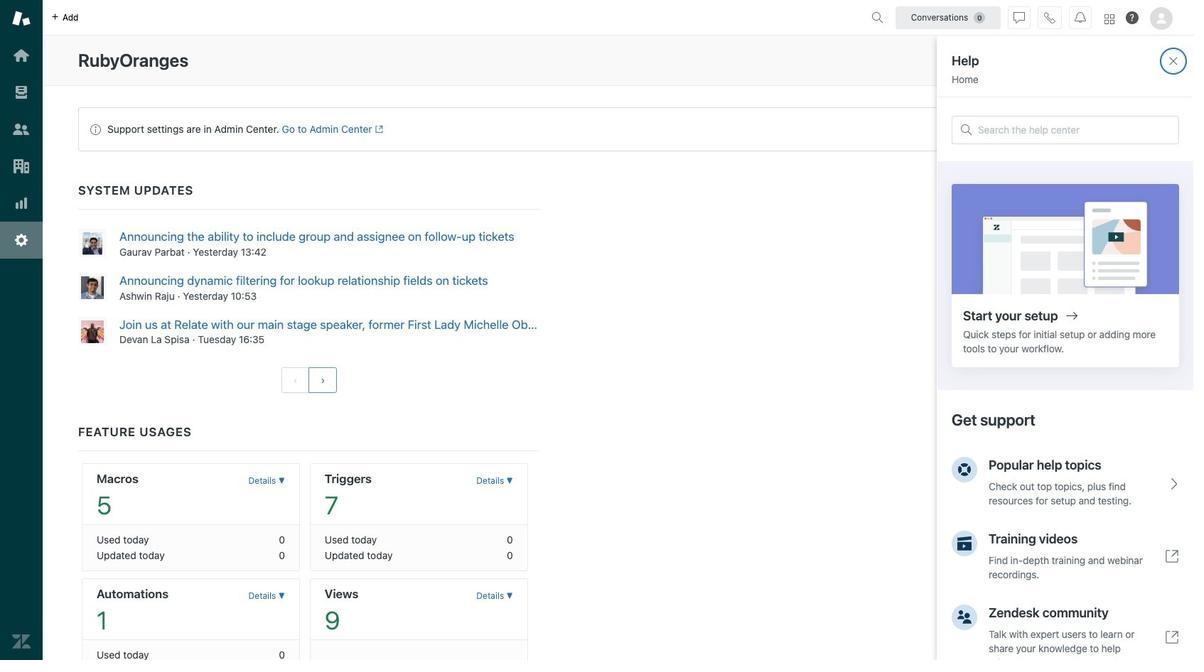 Task type: describe. For each thing, give the bounding box(es) containing it.
zendesk products image
[[1105, 14, 1115, 24]]

main element
[[0, 0, 43, 661]]

customers image
[[12, 120, 31, 139]]

get started image
[[12, 46, 31, 65]]

zendesk image
[[12, 633, 31, 652]]

button displays agent's chat status as invisible. image
[[1014, 12, 1026, 23]]

organizations image
[[12, 157, 31, 176]]



Task type: locate. For each thing, give the bounding box(es) containing it.
admin image
[[12, 231, 31, 250]]

get help image
[[1127, 11, 1139, 24]]

views image
[[12, 83, 31, 102]]

zendesk support image
[[12, 9, 31, 28]]

notifications image
[[1075, 12, 1087, 23]]

(opens in a new tab) image
[[372, 125, 383, 134]]

status
[[78, 107, 1159, 152]]

reporting image
[[12, 194, 31, 213]]



Task type: vqa. For each thing, say whether or not it's contained in the screenshot.
grid
no



